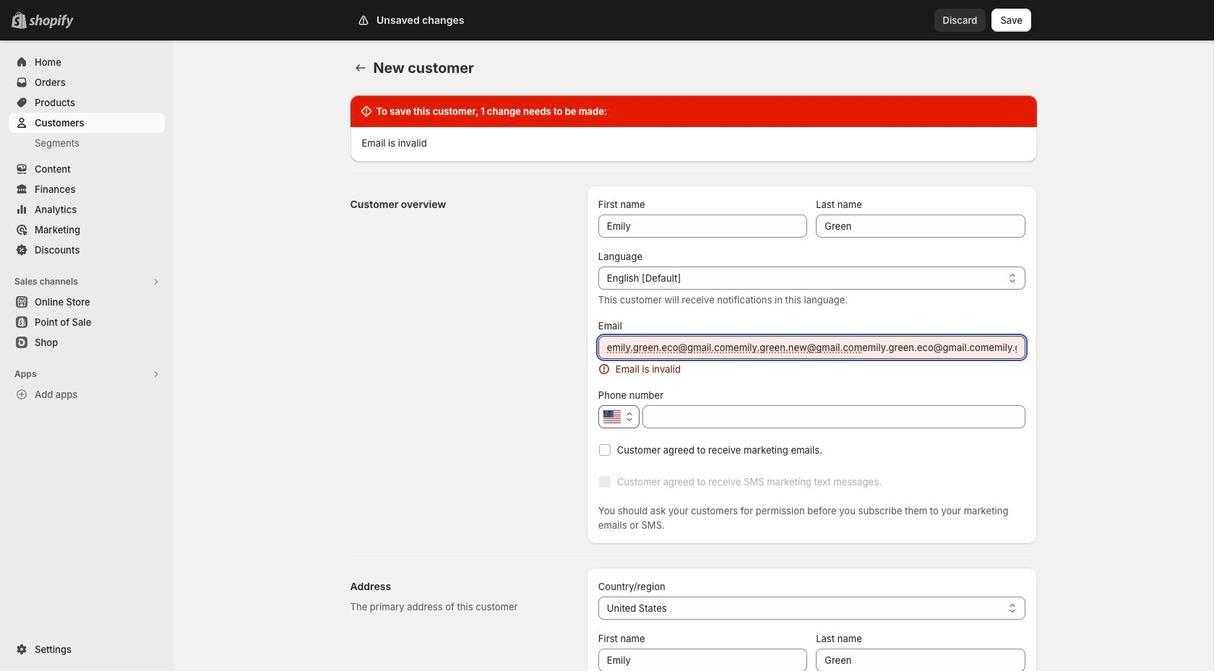 Task type: describe. For each thing, give the bounding box(es) containing it.
shopify image
[[32, 14, 77, 29]]



Task type: locate. For each thing, give the bounding box(es) containing it.
None email field
[[599, 336, 1026, 359]]

None text field
[[599, 215, 808, 238], [816, 215, 1026, 238], [599, 649, 808, 672], [816, 649, 1026, 672], [599, 215, 808, 238], [816, 215, 1026, 238], [599, 649, 808, 672], [816, 649, 1026, 672]]

None text field
[[643, 406, 1026, 429]]

united states (+1) image
[[604, 411, 621, 424]]



Task type: vqa. For each thing, say whether or not it's contained in the screenshot.
middle up
no



